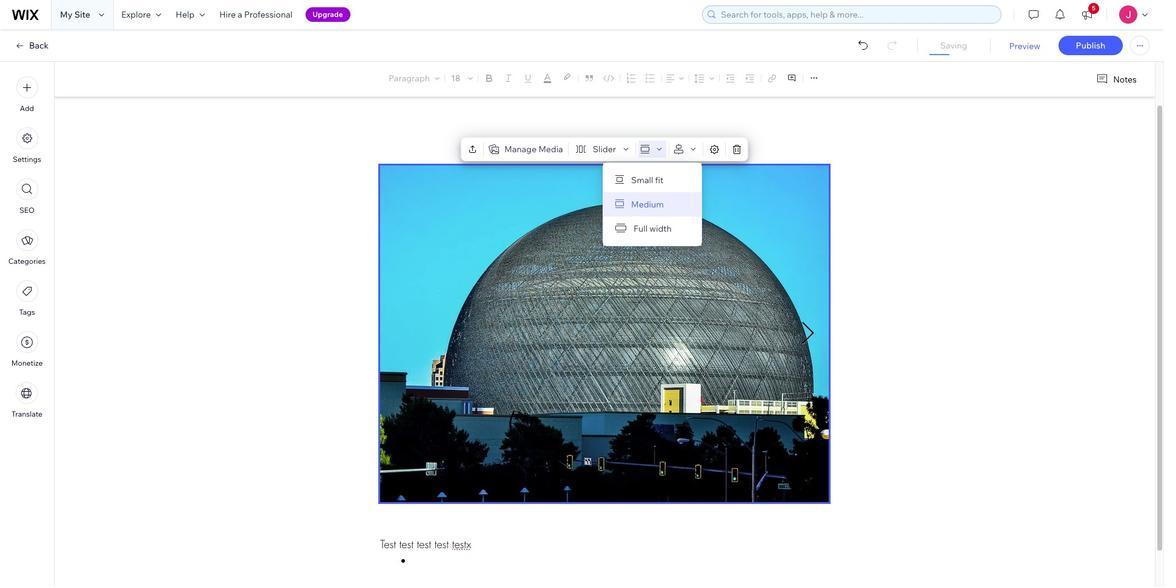 Task type: locate. For each thing, give the bounding box(es) containing it.
paragraph button
[[386, 70, 442, 87]]

tags
[[19, 307, 35, 317]]

upgrade
[[313, 10, 343, 19]]

hire a professional
[[219, 9, 293, 20]]

Search for tools, apps, help & more... field
[[717, 6, 998, 23]]

test
[[399, 537, 414, 551], [417, 537, 431, 551], [435, 537, 449, 551]]

manage
[[505, 144, 537, 155]]

settings
[[13, 155, 41, 164]]

1 horizontal spatial test
[[417, 537, 431, 551]]

2 horizontal spatial test
[[435, 537, 449, 551]]

full
[[634, 223, 648, 234]]

preview
[[1009, 41, 1041, 52]]

1 test from the left
[[399, 537, 414, 551]]

full width
[[634, 223, 672, 234]]

paragraph
[[389, 73, 430, 84]]

testx
[[452, 537, 471, 551]]

notes button
[[1092, 71, 1141, 87]]

professional
[[244, 9, 293, 20]]

0 horizontal spatial test
[[399, 537, 414, 551]]

help
[[176, 9, 195, 20]]

slider
[[593, 144, 616, 155]]

hire a professional link
[[212, 0, 300, 29]]

back
[[29, 40, 49, 51]]

menu
[[0, 69, 54, 426]]

settings button
[[13, 127, 41, 164]]

publish button
[[1059, 36, 1123, 55]]

menu containing add
[[0, 69, 54, 426]]

my site
[[60, 9, 90, 20]]

2 test from the left
[[417, 537, 431, 551]]



Task type: describe. For each thing, give the bounding box(es) containing it.
add button
[[16, 76, 38, 113]]

media
[[539, 144, 563, 155]]

translate
[[12, 409, 42, 418]]

manage media button
[[486, 141, 566, 158]]

translate button
[[12, 382, 42, 418]]

categories button
[[8, 229, 46, 266]]

back button
[[15, 40, 49, 51]]

seo button
[[16, 178, 38, 215]]

5 button
[[1074, 0, 1101, 29]]

test test test test testx
[[380, 537, 471, 551]]

categories
[[8, 257, 46, 266]]

small
[[631, 175, 653, 186]]

slider button
[[571, 141, 633, 158]]

medium
[[631, 199, 664, 210]]

preview button
[[1009, 41, 1041, 52]]

publish
[[1076, 40, 1106, 51]]

5
[[1092, 4, 1096, 12]]

upgrade button
[[305, 7, 350, 22]]

hire
[[219, 9, 236, 20]]

tags button
[[16, 280, 38, 317]]

width
[[650, 223, 672, 234]]

a
[[238, 9, 242, 20]]

add
[[20, 104, 34, 113]]

explore
[[121, 9, 151, 20]]

manage media
[[505, 144, 563, 155]]

seo
[[19, 206, 35, 215]]

small fit
[[631, 175, 664, 186]]

my
[[60, 9, 72, 20]]

site
[[74, 9, 90, 20]]

notes
[[1114, 74, 1137, 85]]

3 test from the left
[[435, 537, 449, 551]]

help button
[[169, 0, 212, 29]]

fit
[[655, 175, 664, 186]]

test
[[380, 537, 396, 551]]

monetize
[[11, 358, 43, 368]]

monetize button
[[11, 331, 43, 368]]

Add a Catchy Title text field
[[380, 63, 816, 86]]



Task type: vqa. For each thing, say whether or not it's contained in the screenshot.
show menu
no



